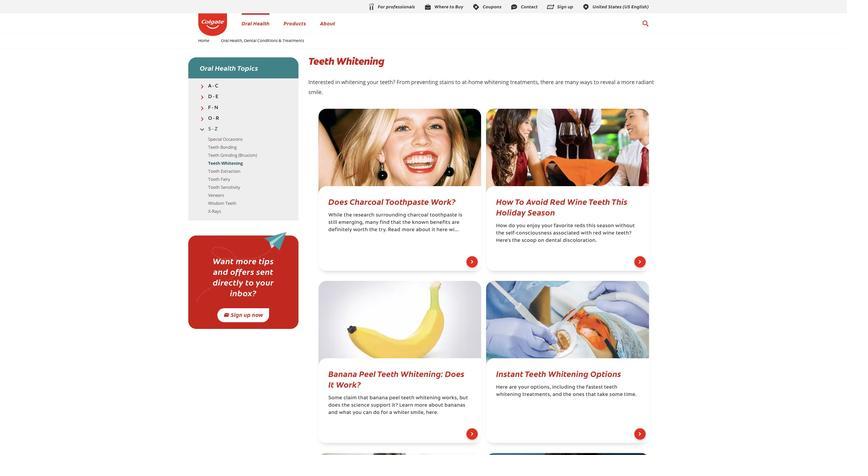 Task type: describe. For each thing, give the bounding box(es) containing it.
how to avoid red wine teeth this holiday season
[[497, 196, 628, 218]]

can
[[363, 411, 372, 416]]

this
[[612, 196, 628, 207]]

sensitivity
[[221, 185, 240, 191]]

sign up now link
[[217, 309, 269, 323]]

special
[[208, 136, 222, 142]]

works,
[[442, 396, 459, 401]]

colgate® logo image
[[198, 13, 227, 36]]

teeth down teeth bonding link
[[208, 152, 219, 158]]

offers
[[230, 266, 254, 277]]

teeth inside banana peel teeth whitening: does it work?
[[378, 369, 399, 380]]

consciousness
[[517, 231, 552, 236]]

here.
[[426, 411, 439, 416]]

do inside how do you enjoy your favorite reds this season without the self-consciousness associated with red wine teeth? here's the scoop on dental discoloration.
[[509, 224, 516, 229]]

- for s
[[212, 127, 214, 132]]

dental
[[546, 239, 562, 244]]

oral health, dental conditions & treatments
[[221, 38, 304, 43]]

take
[[598, 393, 609, 398]]

teeth inside some claim that banana peel teeth whitening works, but does the science support it? learn more about bananas and what you can do for a whiter smile, here.
[[402, 396, 415, 401]]

emerging,
[[339, 221, 364, 226]]

sent
[[256, 266, 274, 277]]

fastest
[[587, 386, 603, 391]]

while
[[329, 213, 343, 218]]

the inside some claim that banana peel teeth whitening works, but does the science support it? learn more about bananas and what you can do for a whiter smile, here.
[[342, 404, 350, 409]]

that inside while the research surrounding charcoal toothpaste is still emerging, many find that the known benefits are definitely worth the try. read more about it here wi...
[[391, 221, 402, 226]]

this
[[587, 224, 596, 229]]

support
[[371, 404, 391, 409]]

including
[[553, 386, 576, 391]]

oral health, dental conditions & treatments link
[[217, 38, 309, 43]]

you inside how do you enjoy your favorite reds this season without the self-consciousness associated with red wine teeth? here's the scoop on dental discoloration.
[[517, 224, 526, 229]]

reds
[[575, 224, 586, 229]]

science
[[351, 404, 370, 409]]

banana peel teeth whitening: does it work?
[[329, 369, 465, 390]]

instant teeth whitening options
[[497, 369, 622, 380]]

special occasions teeth bonding teeth grinding (bruxism) teeth whitening tooth extraction tooth fairy tooth sensitivity veneers wisdom teeth x-rays
[[208, 136, 257, 215]]

extraction
[[221, 168, 241, 174]]

oral health button
[[242, 20, 270, 27]]

the up emerging,
[[344, 213, 352, 218]]

the down charcoal on the top
[[403, 221, 411, 226]]

learn
[[400, 404, 414, 409]]

about button
[[320, 20, 336, 27]]

surrounding
[[376, 213, 407, 218]]

veneers link
[[208, 193, 224, 199]]

1 tooth from the top
[[208, 168, 220, 174]]

teeth inside how to avoid red wine teeth this holiday season
[[589, 196, 611, 207]]

conditions
[[258, 38, 278, 43]]

scoop
[[522, 239, 537, 244]]

want more tips and offers sent directly to your inbox?
[[213, 256, 274, 299]]

does
[[329, 404, 341, 409]]

where to buy icon image
[[424, 3, 432, 11]]

- for d
[[213, 95, 215, 100]]

d
[[208, 95, 212, 100]]

0 vertical spatial whitening
[[336, 55, 385, 68]]

bananas
[[445, 404, 466, 409]]

to
[[515, 196, 525, 207]]

toothpaste
[[430, 213, 458, 218]]

discoloration.
[[563, 239, 597, 244]]

(bruxism)
[[238, 152, 257, 158]]

bonding
[[220, 144, 237, 150]]

wine
[[568, 196, 588, 207]]

research
[[354, 213, 375, 218]]

coupons icon image
[[472, 3, 481, 11]]

the left "try."
[[370, 228, 378, 233]]

oral health topics button
[[188, 57, 299, 79]]

f - n button
[[188, 105, 299, 111]]

x-rays link
[[208, 209, 221, 215]]

- for o
[[213, 116, 215, 121]]

teeth? inside how do you enjoy your favorite reds this season without the self-consciousness associated with red wine teeth? here's the scoop on dental discoloration.
[[616, 231, 632, 236]]

more inside want more tips and offers sent directly to your inbox?
[[236, 256, 257, 267]]

known
[[412, 221, 429, 226]]

it
[[329, 379, 334, 390]]

0 vertical spatial work?
[[431, 196, 456, 207]]

2 vertical spatial whitening
[[549, 369, 589, 380]]

directly
[[213, 277, 244, 288]]

oral for oral health topics
[[200, 63, 214, 73]]

a
[[208, 84, 212, 89]]

some claim that banana peel teeth whitening works, but does the science support it? learn more about bananas and what you can do for a whiter smile, here.
[[329, 396, 468, 416]]

wisdom teeth link
[[208, 201, 237, 207]]

about inside while the research surrounding charcoal toothpaste is still emerging, many find that the known benefits are definitely worth the try. read more about it here wi...
[[416, 228, 431, 233]]

to inside want more tips and offers sent directly to your inbox?
[[246, 277, 254, 288]]

teeth whitening
[[309, 55, 385, 68]]

claim
[[344, 396, 357, 401]]

charcoal
[[408, 213, 429, 218]]

z
[[215, 127, 218, 132]]

whitening right home
[[485, 79, 509, 86]]

here
[[437, 228, 448, 233]]

banana
[[370, 396, 388, 401]]

treatments, inside interested in whitening your teeth? from preventing stains to at-home whitening treatments, there are many ways to reveal a more radiant smile.
[[511, 79, 540, 86]]

inbox?
[[230, 288, 257, 299]]

for professionals icon image
[[367, 3, 376, 11]]

the up here's
[[497, 231, 505, 236]]

more inside some claim that banana peel teeth whitening works, but does the science support it? learn more about bananas and what you can do for a whiter smile, here.
[[415, 404, 428, 409]]

how do you enjoy your favorite reds this season without the self-consciousness associated with red wine teeth? here's the scoop on dental discoloration.
[[497, 224, 635, 244]]

does charcoal toothpaste work?
[[329, 196, 456, 207]]

more inside while the research surrounding charcoal toothpaste is still emerging, many find that the known benefits are definitely worth the try. read more about it here wi...
[[402, 228, 415, 233]]

your inside interested in whitening your teeth? from preventing stains to at-home whitening treatments, there are many ways to reveal a more radiant smile.
[[367, 79, 379, 86]]

peel
[[359, 369, 376, 380]]

teeth inside here are your options, including the fastest teeth whitening treatments, and the ones that take some time.
[[605, 386, 618, 391]]

0 horizontal spatial does
[[329, 196, 348, 207]]

find
[[380, 221, 390, 226]]

f
[[208, 105, 211, 110]]

smile,
[[411, 411, 425, 416]]

and inside some claim that banana peel teeth whitening works, but does the science support it? learn more about bananas and what you can do for a whiter smile, here.
[[329, 411, 338, 416]]

what
[[339, 411, 352, 416]]

tips
[[259, 256, 274, 267]]

contact icon image
[[511, 3, 519, 11]]

read
[[388, 228, 401, 233]]

3 tooth from the top
[[208, 185, 220, 191]]

are inside here are your options, including the fastest teeth whitening treatments, and the ones that take some time.
[[509, 386, 517, 391]]

2 tooth from the top
[[208, 177, 220, 183]]

with
[[581, 231, 592, 236]]

oral for oral health, dental conditions & treatments
[[221, 38, 229, 43]]

that inside some claim that banana peel teeth whitening works, but does the science support it? learn more about bananas and what you can do for a whiter smile, here.
[[358, 396, 369, 401]]

and inside here are your options, including the fastest teeth whitening treatments, and the ones that take some time.
[[553, 393, 562, 398]]

s
[[208, 127, 211, 132]]

products
[[284, 20, 306, 27]]

avoid
[[527, 196, 549, 207]]

the down including
[[564, 393, 572, 398]]

do inside some claim that banana peel teeth whitening works, but does the science support it? learn more about bananas and what you can do for a whiter smile, here.
[[373, 411, 380, 416]]

tooth extraction link
[[208, 168, 241, 174]]

whitening inside special occasions teeth bonding teeth grinding (bruxism) teeth whitening tooth extraction tooth fairy tooth sensitivity veneers wisdom teeth x-rays
[[221, 160, 243, 166]]



Task type: vqa. For each thing, say whether or not it's contained in the screenshot.
sports in the top of the page
no



Task type: locate. For each thing, give the bounding box(es) containing it.
to left 'sent' on the left
[[246, 277, 254, 288]]

wi...
[[449, 228, 459, 233]]

0 horizontal spatial are
[[452, 221, 460, 226]]

1 horizontal spatial to
[[456, 79, 461, 86]]

want
[[213, 256, 234, 267]]

do up self-
[[509, 224, 516, 229]]

options,
[[531, 386, 551, 391]]

some
[[329, 396, 343, 401]]

teeth?
[[380, 79, 396, 86], [616, 231, 632, 236]]

whitening up including
[[549, 369, 589, 380]]

work? up toothpaste
[[431, 196, 456, 207]]

are up wi...
[[452, 221, 460, 226]]

and inside want more tips and offers sent directly to your inbox?
[[213, 266, 228, 277]]

tooth up tooth fairy link
[[208, 168, 220, 174]]

1 horizontal spatial and
[[329, 411, 338, 416]]

your right the enjoy
[[542, 224, 553, 229]]

2 horizontal spatial oral
[[242, 20, 252, 27]]

o - r
[[208, 116, 219, 121]]

about up the here.
[[429, 404, 444, 409]]

health up c
[[215, 63, 236, 73]]

oral health
[[242, 20, 270, 27]]

0 vertical spatial treatments,
[[511, 79, 540, 86]]

definitely
[[329, 228, 352, 233]]

0 vertical spatial how
[[497, 196, 514, 207]]

0 horizontal spatial health
[[215, 63, 236, 73]]

you left the enjoy
[[517, 224, 526, 229]]

here
[[497, 386, 508, 391]]

1 vertical spatial teeth?
[[616, 231, 632, 236]]

red
[[594, 231, 602, 236]]

is
[[459, 213, 463, 218]]

some
[[610, 393, 623, 398]]

that down 'fastest'
[[586, 393, 597, 398]]

tooth up veneers "link" at the left of page
[[208, 185, 220, 191]]

0 horizontal spatial do
[[373, 411, 380, 416]]

many inside interested in whitening your teeth? from preventing stains to at-home whitening treatments, there are many ways to reveal a more radiant smile.
[[565, 79, 579, 86]]

tooth
[[208, 168, 220, 174], [208, 177, 220, 183], [208, 185, 220, 191]]

and down does
[[329, 411, 338, 416]]

treatments
[[283, 38, 304, 43]]

1 horizontal spatial work?
[[431, 196, 456, 207]]

health for oral health
[[253, 20, 270, 27]]

more left tips
[[236, 256, 257, 267]]

1 vertical spatial a
[[390, 411, 393, 416]]

many down research
[[365, 221, 379, 226]]

0 vertical spatial you
[[517, 224, 526, 229]]

a right 'for'
[[390, 411, 393, 416]]

about
[[320, 20, 336, 27]]

to
[[456, 79, 461, 86], [594, 79, 599, 86], [246, 277, 254, 288]]

2 horizontal spatial to
[[594, 79, 599, 86]]

teeth? inside interested in whitening your teeth? from preventing stains to at-home whitening treatments, there are many ways to reveal a more radiant smile.
[[380, 79, 396, 86]]

are inside interested in whitening your teeth? from preventing stains to at-home whitening treatments, there are many ways to reveal a more radiant smile.
[[556, 79, 564, 86]]

red
[[551, 196, 566, 207]]

reveal
[[601, 79, 616, 86]]

about
[[416, 228, 431, 233], [429, 404, 444, 409]]

sign up now
[[231, 311, 263, 319]]

how up self-
[[497, 224, 508, 229]]

oral inside oral health topics 'dropdown button'
[[200, 63, 214, 73]]

ways
[[581, 79, 593, 86]]

self-
[[506, 231, 517, 236]]

that up "science"
[[358, 396, 369, 401]]

season
[[528, 207, 556, 218]]

many inside while the research surrounding charcoal toothpaste is still emerging, many find that the known benefits are definitely worth the try. read more about it here wi...
[[365, 221, 379, 226]]

teeth
[[309, 55, 335, 68], [208, 144, 219, 150], [208, 152, 219, 158], [208, 160, 220, 166], [589, 196, 611, 207], [225, 201, 237, 207], [378, 369, 399, 380], [525, 369, 547, 380]]

1 vertical spatial oral
[[221, 38, 229, 43]]

the up the what
[[342, 404, 350, 409]]

teeth up learn
[[402, 396, 415, 401]]

whitening up the here.
[[416, 396, 441, 401]]

the down self-
[[513, 239, 521, 244]]

2 horizontal spatial whitening
[[549, 369, 589, 380]]

occasions
[[223, 136, 243, 142]]

2 horizontal spatial are
[[556, 79, 564, 86]]

1 vertical spatial whitening
[[221, 160, 243, 166]]

1 horizontal spatial teeth
[[605, 386, 618, 391]]

location icon image
[[582, 3, 590, 11]]

charcoal
[[350, 196, 384, 207]]

s - z button
[[188, 127, 299, 132]]

1 vertical spatial you
[[353, 411, 362, 416]]

1 horizontal spatial does
[[445, 369, 465, 380]]

1 horizontal spatial whitening
[[336, 55, 385, 68]]

health
[[253, 20, 270, 27], [215, 63, 236, 73]]

0 vertical spatial tooth
[[208, 168, 220, 174]]

a inside some claim that banana peel teeth whitening works, but does the science support it? learn more about bananas and what you can do for a whiter smile, here.
[[390, 411, 393, 416]]

0 vertical spatial health
[[253, 20, 270, 27]]

2 horizontal spatial that
[[586, 393, 597, 398]]

2 vertical spatial and
[[329, 411, 338, 416]]

how for how to avoid red wine teeth this holiday season
[[497, 196, 514, 207]]

- for f
[[212, 105, 214, 110]]

1 horizontal spatial a
[[617, 79, 620, 86]]

0 horizontal spatial you
[[353, 411, 362, 416]]

it
[[432, 228, 436, 233]]

0 horizontal spatial work?
[[336, 379, 361, 390]]

2 vertical spatial tooth
[[208, 185, 220, 191]]

0 horizontal spatial whitening
[[221, 160, 243, 166]]

toothpaste
[[385, 196, 429, 207]]

worth
[[353, 228, 368, 233]]

teeth left this
[[589, 196, 611, 207]]

more left radiant at the top of page
[[622, 79, 635, 86]]

your down tips
[[256, 277, 274, 288]]

treatments, inside here are your options, including the fastest teeth whitening treatments, and the ones that take some time.
[[523, 393, 552, 398]]

1 horizontal spatial teeth?
[[616, 231, 632, 236]]

are inside while the research surrounding charcoal toothpaste is still emerging, many find that the known benefits are definitely worth the try. read more about it here wi...
[[452, 221, 460, 226]]

the
[[344, 213, 352, 218], [403, 221, 411, 226], [370, 228, 378, 233], [497, 231, 505, 236], [513, 239, 521, 244], [577, 386, 585, 391], [564, 393, 572, 398], [342, 404, 350, 409]]

a right reveal
[[617, 79, 620, 86]]

e
[[216, 95, 219, 100]]

0 horizontal spatial and
[[213, 266, 228, 277]]

your inside here are your options, including the fastest teeth whitening treatments, and the ones that take some time.
[[519, 386, 530, 391]]

up
[[244, 311, 251, 319]]

oral for oral health
[[242, 20, 252, 27]]

1 vertical spatial treatments,
[[523, 393, 552, 398]]

smile.
[[309, 89, 323, 96]]

your left the options,
[[519, 386, 530, 391]]

1 horizontal spatial that
[[391, 221, 402, 226]]

do left 'for'
[[373, 411, 380, 416]]

- left r
[[213, 116, 215, 121]]

1 how from the top
[[497, 196, 514, 207]]

- left e
[[213, 95, 215, 100]]

whitening down here on the bottom of the page
[[497, 393, 522, 398]]

teeth up tooth extraction link
[[208, 160, 220, 166]]

enjoy
[[527, 224, 541, 229]]

many
[[565, 79, 579, 86], [365, 221, 379, 226]]

0 horizontal spatial many
[[365, 221, 379, 226]]

how inside how do you enjoy your favorite reds this season without the self-consciousness associated with red wine teeth? here's the scoop on dental discoloration.
[[497, 224, 508, 229]]

0 vertical spatial teeth
[[605, 386, 618, 391]]

oral left health,
[[221, 38, 229, 43]]

oral up dental
[[242, 20, 252, 27]]

paper airplane image
[[197, 229, 290, 308]]

teeth right peel
[[378, 369, 399, 380]]

0 vertical spatial about
[[416, 228, 431, 233]]

does up while
[[329, 196, 348, 207]]

that inside here are your options, including the fastest teeth whitening treatments, and the ones that take some time.
[[586, 393, 597, 398]]

veneers
[[208, 193, 224, 199]]

1 horizontal spatial are
[[509, 386, 517, 391]]

0 vertical spatial are
[[556, 79, 564, 86]]

0 vertical spatial do
[[509, 224, 516, 229]]

0 vertical spatial teeth?
[[380, 79, 396, 86]]

while the research surrounding charcoal toothpaste is still emerging, many find that the known benefits are definitely worth the try. read more about it here wi...
[[329, 213, 463, 233]]

0 horizontal spatial teeth
[[402, 396, 415, 401]]

1 vertical spatial tooth
[[208, 177, 220, 183]]

and down including
[[553, 393, 562, 398]]

does inside banana peel teeth whitening: does it work?
[[445, 369, 465, 380]]

whitening inside some claim that banana peel teeth whitening works, but does the science support it? learn more about bananas and what you can do for a whiter smile, here.
[[416, 396, 441, 401]]

teeth? down without
[[616, 231, 632, 236]]

how left to
[[497, 196, 514, 207]]

1 horizontal spatial you
[[517, 224, 526, 229]]

0 vertical spatial and
[[213, 266, 228, 277]]

0 horizontal spatial teeth?
[[380, 79, 396, 86]]

radiant
[[636, 79, 654, 86]]

a inside interested in whitening your teeth? from preventing stains to at-home whitening treatments, there are many ways to reveal a more radiant smile.
[[617, 79, 620, 86]]

about down known
[[416, 228, 431, 233]]

2 vertical spatial oral
[[200, 63, 214, 73]]

2 how from the top
[[497, 224, 508, 229]]

1 horizontal spatial many
[[565, 79, 579, 86]]

x-
[[208, 209, 212, 215]]

0 vertical spatial a
[[617, 79, 620, 86]]

your inside want more tips and offers sent directly to your inbox?
[[256, 277, 274, 288]]

topics
[[237, 63, 258, 73]]

at-
[[462, 79, 469, 86]]

your inside how do you enjoy your favorite reds this season without the self-consciousness associated with red wine teeth? here's the scoop on dental discoloration.
[[542, 224, 553, 229]]

1 vertical spatial work?
[[336, 379, 361, 390]]

1 vertical spatial health
[[215, 63, 236, 73]]

holiday
[[497, 207, 526, 218]]

- right f
[[212, 105, 214, 110]]

and left offers
[[213, 266, 228, 277]]

a - c button
[[188, 84, 299, 89]]

0 horizontal spatial that
[[358, 396, 369, 401]]

1 vertical spatial teeth
[[402, 396, 415, 401]]

sign up icon image
[[547, 3, 555, 11]]

2 vertical spatial are
[[509, 386, 517, 391]]

1 horizontal spatial do
[[509, 224, 516, 229]]

1 vertical spatial and
[[553, 393, 562, 398]]

treatments, down the options,
[[523, 393, 552, 398]]

- inside dropdown button
[[213, 95, 215, 100]]

benefits
[[430, 221, 451, 226]]

rays
[[212, 209, 221, 215]]

0 vertical spatial oral
[[242, 20, 252, 27]]

you
[[517, 224, 526, 229], [353, 411, 362, 416]]

&
[[279, 38, 282, 43]]

1 vertical spatial how
[[497, 224, 508, 229]]

- right the a at the top left
[[213, 84, 214, 89]]

s - z
[[208, 127, 218, 132]]

more right read
[[402, 228, 415, 233]]

more
[[622, 79, 635, 86], [402, 228, 415, 233], [236, 256, 257, 267], [415, 404, 428, 409]]

f - n
[[208, 105, 218, 110]]

teeth right the wisdom
[[225, 201, 237, 207]]

instant
[[497, 369, 524, 380]]

but
[[460, 396, 468, 401]]

whitening up in
[[336, 55, 385, 68]]

products button
[[284, 20, 306, 27]]

whitening inside here are your options, including the fastest teeth whitening treatments, and the ones that take some time.
[[497, 393, 522, 398]]

tooth left fairy at the top left of page
[[208, 177, 220, 183]]

0 horizontal spatial a
[[390, 411, 393, 416]]

teeth
[[605, 386, 618, 391], [402, 396, 415, 401]]

more inside interested in whitening your teeth? from preventing stains to at-home whitening treatments, there are many ways to reveal a more radiant smile.
[[622, 79, 635, 86]]

peel
[[389, 396, 400, 401]]

grinding
[[220, 152, 237, 158]]

treatments, left there
[[511, 79, 540, 86]]

now
[[252, 311, 263, 319]]

1 horizontal spatial health
[[253, 20, 270, 27]]

for
[[381, 411, 388, 416]]

ones
[[573, 393, 585, 398]]

teeth up some
[[605, 386, 618, 391]]

- for a
[[213, 84, 214, 89]]

0 vertical spatial many
[[565, 79, 579, 86]]

1 vertical spatial about
[[429, 404, 444, 409]]

r
[[216, 116, 219, 121]]

a - c
[[208, 84, 218, 89]]

are right there
[[556, 79, 564, 86]]

you down "science"
[[353, 411, 362, 416]]

without
[[616, 224, 635, 229]]

s - z menu
[[188, 136, 299, 216]]

the up ones
[[577, 386, 585, 391]]

work? up claim
[[336, 379, 361, 390]]

1 vertical spatial are
[[452, 221, 460, 226]]

options
[[591, 369, 622, 380]]

0 horizontal spatial to
[[246, 277, 254, 288]]

interested
[[309, 79, 334, 86]]

season
[[597, 224, 615, 229]]

health inside 'dropdown button'
[[215, 63, 236, 73]]

to left at-
[[456, 79, 461, 86]]

work?
[[431, 196, 456, 207], [336, 379, 361, 390]]

how inside how to avoid red wine teeth this holiday season
[[497, 196, 514, 207]]

- right s
[[212, 127, 214, 132]]

how for how do you enjoy your favorite reds this season without the self-consciousness associated with red wine teeth? here's the scoop on dental discoloration.
[[497, 224, 508, 229]]

health up oral health, dental conditions & treatments
[[253, 20, 270, 27]]

d - e
[[208, 95, 219, 100]]

1 vertical spatial do
[[373, 411, 380, 416]]

many left ways
[[565, 79, 579, 86]]

1 vertical spatial does
[[445, 369, 465, 380]]

2 horizontal spatial and
[[553, 393, 562, 398]]

teeth down special
[[208, 144, 219, 150]]

about inside some claim that banana peel teeth whitening works, but does the science support it? learn more about bananas and what you can do for a whiter smile, here.
[[429, 404, 444, 409]]

oral up the a at the top left
[[200, 63, 214, 73]]

1 vertical spatial many
[[365, 221, 379, 226]]

you inside some claim that banana peel teeth whitening works, but does the science support it? learn more about bananas and what you can do for a whiter smile, here.
[[353, 411, 362, 416]]

teeth up the options,
[[525, 369, 547, 380]]

o - r button
[[188, 116, 299, 122]]

None search field
[[642, 17, 649, 30]]

- inside popup button
[[213, 116, 215, 121]]

that up read
[[391, 221, 402, 226]]

tooth sensitivity link
[[208, 185, 240, 191]]

are right here on the bottom of the page
[[509, 386, 517, 391]]

treatments,
[[511, 79, 540, 86], [523, 393, 552, 398]]

are
[[556, 79, 564, 86], [452, 221, 460, 226], [509, 386, 517, 391]]

teeth? left from
[[380, 79, 396, 86]]

0 vertical spatial does
[[329, 196, 348, 207]]

your left from
[[367, 79, 379, 86]]

try.
[[379, 228, 387, 233]]

does up 'works,'
[[445, 369, 465, 380]]

oral
[[242, 20, 252, 27], [221, 38, 229, 43], [200, 63, 214, 73]]

on
[[538, 239, 545, 244]]

whitening down teeth grinding (bruxism) link
[[221, 160, 243, 166]]

teeth up "interested"
[[309, 55, 335, 68]]

work? inside banana peel teeth whitening: does it work?
[[336, 379, 361, 390]]

0 horizontal spatial oral
[[200, 63, 214, 73]]

whitening right in
[[342, 79, 366, 86]]

oral health topics
[[200, 63, 258, 73]]

preventing
[[411, 79, 438, 86]]

to right ways
[[594, 79, 599, 86]]

dental
[[244, 38, 257, 43]]

1 horizontal spatial oral
[[221, 38, 229, 43]]

health for oral health topics
[[215, 63, 236, 73]]

more up smile,
[[415, 404, 428, 409]]



